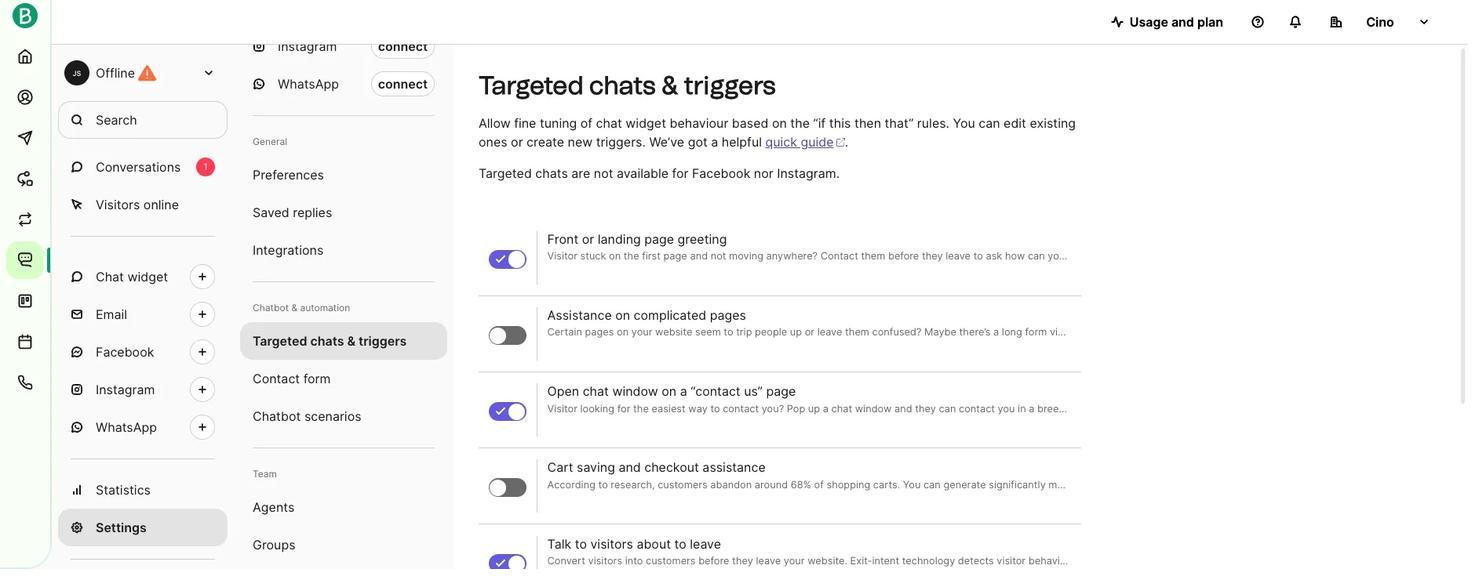 Task type: describe. For each thing, give the bounding box(es) containing it.
widget inside allow fine tuning of chat widget behaviour based on the "if this then that" rules. you can edit existing ones or create new triggers. we've got a helpful
[[626, 115, 666, 131]]

1 horizontal spatial triggers
[[684, 71, 776, 100]]

leave
[[690, 536, 721, 552]]

an
[[1216, 403, 1228, 415]]

create
[[527, 134, 564, 150]]

automation
[[300, 302, 350, 314]]

up
[[808, 403, 820, 415]]

page inside open chat window on a "contact us" page visitor looking for the easiest way to contact you? pop up a chat window and they can contact you in a breeze, rather than having to wait for an email back. just enter the url for your "contact us
[[766, 384, 796, 400]]

0 horizontal spatial and
[[619, 460, 641, 476]]

statistics link
[[58, 472, 228, 509]]

assistance on complicated pages link
[[547, 308, 1071, 340]]

fine
[[514, 115, 536, 131]]

groups
[[253, 537, 295, 553]]

on inside allow fine tuning of chat widget behaviour based on the "if this then that" rules. you can edit existing ones or create new triggers. we've got a helpful
[[772, 115, 787, 131]]

us
[[1461, 403, 1468, 415]]

this
[[829, 115, 851, 131]]

talk to visitors about to leave
[[547, 536, 721, 552]]

groups link
[[240, 526, 447, 564]]

and inside open chat window on a "contact us" page visitor looking for the easiest way to contact you? pop up a chat window and they can contact you in a breeze, rather than having to wait for an email back. just enter the url for your "contact us
[[894, 403, 912, 415]]

"if
[[813, 115, 826, 131]]

saving
[[577, 460, 615, 476]]

0 horizontal spatial page
[[644, 232, 674, 247]]

for right url
[[1379, 403, 1392, 415]]

can inside open chat window on a "contact us" page visitor looking for the easiest way to contact you? pop up a chat window and they can contact you in a breeze, rather than having to wait for an email back. just enter the url for your "contact us
[[939, 403, 956, 415]]

cart saving and checkout assistance
[[547, 460, 766, 476]]

way
[[688, 403, 708, 415]]

1 vertical spatial targeted
[[479, 166, 532, 181]]

complicated
[[634, 308, 706, 324]]

conversations
[[96, 159, 181, 175]]

usage and plan
[[1130, 14, 1223, 30]]

allow fine tuning of chat widget behaviour based on the "if this then that" rules. you can edit existing ones or create new triggers. we've got a helpful
[[479, 115, 1076, 150]]

1 horizontal spatial facebook
[[692, 166, 750, 181]]

guide
[[801, 134, 834, 150]]

ones
[[479, 134, 507, 150]]

visitor
[[547, 403, 577, 415]]

search link
[[58, 101, 228, 139]]

are
[[571, 166, 590, 181]]

chat widget link
[[58, 258, 228, 296]]

cino button
[[1317, 6, 1443, 38]]

wait
[[1178, 403, 1198, 415]]

0 vertical spatial &
[[661, 71, 678, 100]]

got
[[688, 134, 708, 150]]

your
[[1395, 403, 1415, 415]]

plan
[[1197, 14, 1223, 30]]

triggers.
[[596, 134, 646, 150]]

saved replies
[[253, 205, 332, 220]]

talk
[[547, 536, 571, 552]]

they
[[915, 403, 936, 415]]

1 contact from the left
[[723, 403, 759, 415]]

email
[[1231, 403, 1256, 415]]

settings
[[96, 520, 147, 536]]

visitors
[[590, 536, 633, 552]]

on inside open chat window on a "contact us" page visitor looking for the easiest way to contact you? pop up a chat window and they can contact you in a breeze, rather than having to wait for an email back. just enter the url for your "contact us
[[662, 384, 676, 400]]

instagram link
[[58, 371, 228, 409]]

search
[[96, 112, 137, 128]]

behaviour
[[670, 115, 728, 131]]

2 horizontal spatial the
[[1338, 403, 1353, 415]]

landing
[[598, 232, 641, 247]]

0 vertical spatial window
[[612, 384, 658, 400]]

0 vertical spatial "contact
[[691, 384, 740, 400]]

integrations link
[[240, 231, 447, 269]]

0 horizontal spatial on
[[615, 308, 630, 324]]

quick guide
[[765, 134, 834, 150]]

quick
[[765, 134, 797, 150]]

1 horizontal spatial targeted chats & triggers
[[479, 71, 776, 100]]

available
[[617, 166, 669, 181]]

having
[[1131, 403, 1163, 415]]

assistance
[[547, 308, 612, 324]]

to right way
[[710, 403, 720, 415]]

2 vertical spatial chat
[[831, 403, 852, 415]]

assistance on complicated pages
[[547, 308, 746, 324]]

of
[[580, 115, 592, 131]]

we've
[[649, 134, 684, 150]]

edit
[[1004, 115, 1026, 131]]

that"
[[885, 115, 914, 131]]

quick guide link
[[765, 134, 845, 150]]

front or landing page greeting link
[[547, 232, 1071, 264]]

whatsapp inside whatsapp link
[[96, 420, 157, 435]]

chatbot scenarios link
[[240, 398, 447, 435]]

chat widget
[[96, 269, 168, 285]]

whatsapp link
[[58, 409, 228, 446]]

agents
[[253, 500, 294, 515]]

1 vertical spatial chat
[[583, 384, 609, 400]]

chatbot for chatbot scenarios
[[253, 409, 301, 424]]

offline
[[96, 65, 135, 81]]

back.
[[1259, 403, 1284, 415]]

for left an
[[1200, 403, 1214, 415]]

checkout
[[644, 460, 699, 476]]

about
[[637, 536, 671, 552]]

for right looking
[[617, 403, 630, 415]]

visitors online
[[96, 197, 179, 213]]

chat
[[96, 269, 124, 285]]

greeting
[[678, 232, 727, 247]]

visitors
[[96, 197, 140, 213]]

you
[[953, 115, 975, 131]]

usage
[[1130, 14, 1168, 30]]

cart saving and checkout assistance link
[[547, 460, 1071, 493]]

a up easiest
[[680, 384, 687, 400]]



Task type: locate. For each thing, give the bounding box(es) containing it.
helpful
[[722, 134, 762, 150]]

& left "automation"
[[291, 302, 297, 314]]

chatbot
[[253, 302, 289, 314], [253, 409, 301, 424]]

contact left the you
[[959, 403, 995, 415]]

0 horizontal spatial targeted chats & triggers
[[253, 333, 407, 349]]

saved
[[253, 205, 289, 220]]

can inside allow fine tuning of chat widget behaviour based on the "if this then that" rules. you can edit existing ones or create new triggers. we've got a helpful
[[979, 115, 1000, 131]]

and
[[1171, 14, 1194, 30], [894, 403, 912, 415], [619, 460, 641, 476]]

0 horizontal spatial widget
[[127, 269, 168, 285]]

just
[[1287, 403, 1307, 415]]

1 horizontal spatial and
[[894, 403, 912, 415]]

1 connect from the top
[[378, 38, 428, 54]]

a right in on the right bottom
[[1029, 403, 1034, 415]]

targeted down ones at the top
[[479, 166, 532, 181]]

chat right the up at the bottom of the page
[[831, 403, 852, 415]]

2 vertical spatial targeted
[[253, 333, 307, 349]]

the up quick guide on the top of page
[[790, 115, 810, 131]]

0 vertical spatial can
[[979, 115, 1000, 131]]

js
[[73, 69, 81, 77]]

to left the wait at the bottom of the page
[[1165, 403, 1175, 415]]

whatsapp
[[278, 76, 339, 92], [96, 420, 157, 435]]

2 vertical spatial and
[[619, 460, 641, 476]]

1 horizontal spatial chats
[[535, 166, 568, 181]]

on up easiest
[[662, 384, 676, 400]]

connect for whatsapp
[[378, 76, 428, 92]]

not
[[594, 166, 613, 181]]

the left url
[[1338, 403, 1353, 415]]

a inside allow fine tuning of chat widget behaviour based on the "if this then that" rules. you can edit existing ones or create new triggers. we've got a helpful
[[711, 134, 718, 150]]

1 vertical spatial chatbot
[[253, 409, 301, 424]]

email
[[96, 307, 127, 322]]

0 horizontal spatial instagram
[[96, 382, 155, 398]]

& up contact form link
[[347, 333, 356, 349]]

saved replies link
[[240, 194, 447, 231]]

front or landing page greeting
[[547, 232, 727, 247]]

and left they
[[894, 403, 912, 415]]

replies
[[293, 205, 332, 220]]

1 vertical spatial triggers
[[359, 333, 407, 349]]

0 vertical spatial or
[[511, 134, 523, 150]]

looking
[[580, 403, 614, 415]]

1 horizontal spatial can
[[979, 115, 1000, 131]]

0 vertical spatial chat
[[596, 115, 622, 131]]

chatbot for chatbot & automation
[[253, 302, 289, 314]]

0 vertical spatial chatbot
[[253, 302, 289, 314]]

you?
[[762, 403, 784, 415]]

the
[[790, 115, 810, 131], [633, 403, 649, 415], [1338, 403, 1353, 415]]

statistics
[[96, 483, 151, 498]]

.
[[845, 134, 848, 150]]

0 horizontal spatial facebook
[[96, 344, 154, 360]]

1 horizontal spatial instagram
[[278, 38, 337, 54]]

instagram.
[[777, 166, 840, 181]]

enter
[[1310, 403, 1335, 415]]

chat inside allow fine tuning of chat widget behaviour based on the "if this then that" rules. you can edit existing ones or create new triggers. we've got a helpful
[[596, 115, 622, 131]]

in
[[1018, 403, 1026, 415]]

online
[[143, 197, 179, 213]]

contact
[[253, 371, 300, 387]]

connect for instagram
[[378, 38, 428, 54]]

& up behaviour
[[661, 71, 678, 100]]

chat up looking
[[583, 384, 609, 400]]

widget
[[626, 115, 666, 131], [127, 269, 168, 285]]

1 horizontal spatial or
[[582, 232, 594, 247]]

1
[[203, 161, 208, 173]]

1 horizontal spatial whatsapp
[[278, 76, 339, 92]]

1 horizontal spatial widget
[[626, 115, 666, 131]]

can right you
[[979, 115, 1000, 131]]

targeted up contact
[[253, 333, 307, 349]]

nor
[[754, 166, 773, 181]]

or down the fine
[[511, 134, 523, 150]]

2 vertical spatial on
[[662, 384, 676, 400]]

allow
[[479, 115, 511, 131]]

team
[[253, 468, 277, 480]]

contact form
[[253, 371, 331, 387]]

0 horizontal spatial &
[[291, 302, 297, 314]]

0 vertical spatial facebook
[[692, 166, 750, 181]]

2 vertical spatial chats
[[310, 333, 344, 349]]

chats left are
[[535, 166, 568, 181]]

then
[[854, 115, 881, 131]]

1 vertical spatial &
[[291, 302, 297, 314]]

email link
[[58, 296, 228, 333]]

2 horizontal spatial on
[[772, 115, 787, 131]]

&
[[661, 71, 678, 100], [291, 302, 297, 314], [347, 333, 356, 349]]

talk to visitors about to leave link
[[547, 536, 1071, 569]]

triggers
[[684, 71, 776, 100], [359, 333, 407, 349]]

1 horizontal spatial contact
[[959, 403, 995, 415]]

or right front
[[582, 232, 594, 247]]

whatsapp down instagram link
[[96, 420, 157, 435]]

whatsapp up general
[[278, 76, 339, 92]]

1 vertical spatial on
[[615, 308, 630, 324]]

1 vertical spatial instagram
[[96, 382, 155, 398]]

page right landing
[[644, 232, 674, 247]]

and left plan
[[1171, 14, 1194, 30]]

2 contact from the left
[[959, 403, 995, 415]]

1 horizontal spatial "contact
[[1418, 403, 1458, 415]]

0 vertical spatial targeted chats & triggers
[[479, 71, 776, 100]]

on right the assistance
[[615, 308, 630, 324]]

1 vertical spatial can
[[939, 403, 956, 415]]

0 horizontal spatial the
[[633, 403, 649, 415]]

1 vertical spatial window
[[855, 403, 892, 415]]

2 connect from the top
[[378, 76, 428, 92]]

chats down "automation"
[[310, 333, 344, 349]]

url
[[1356, 403, 1376, 415]]

targeted
[[479, 71, 583, 100], [479, 166, 532, 181], [253, 333, 307, 349]]

2 horizontal spatial and
[[1171, 14, 1194, 30]]

breeze,
[[1037, 403, 1073, 415]]

0 vertical spatial page
[[644, 232, 674, 247]]

a right got
[[711, 134, 718, 150]]

1 vertical spatial page
[[766, 384, 796, 400]]

to right talk
[[575, 536, 587, 552]]

"contact
[[691, 384, 740, 400], [1418, 403, 1458, 415]]

0 vertical spatial instagram
[[278, 38, 337, 54]]

"contact left us
[[1418, 403, 1458, 415]]

form
[[303, 371, 331, 387]]

2 vertical spatial &
[[347, 333, 356, 349]]

and right "saving"
[[619, 460, 641, 476]]

contact down us"
[[723, 403, 759, 415]]

targeted chats & triggers down "automation"
[[253, 333, 407, 349]]

0 horizontal spatial or
[[511, 134, 523, 150]]

0 vertical spatial on
[[772, 115, 787, 131]]

targeted chats are not available for facebook nor instagram.
[[479, 166, 840, 181]]

rules.
[[917, 115, 949, 131]]

existing
[[1030, 115, 1076, 131]]

0 vertical spatial whatsapp
[[278, 76, 339, 92]]

1 vertical spatial chats
[[535, 166, 568, 181]]

preferences link
[[240, 156, 447, 194]]

or inside allow fine tuning of chat widget behaviour based on the "if this then that" rules. you can edit existing ones or create new triggers. we've got a helpful
[[511, 134, 523, 150]]

based
[[732, 115, 768, 131]]

front
[[547, 232, 578, 247]]

triggers up contact form link
[[359, 333, 407, 349]]

easiest
[[652, 403, 686, 415]]

widget right chat
[[127, 269, 168, 285]]

window up easiest
[[612, 384, 658, 400]]

you
[[998, 403, 1015, 415]]

agents link
[[240, 489, 447, 526]]

2 horizontal spatial chats
[[589, 71, 656, 100]]

open chat window on a "contact us" page visitor looking for the easiest way to contact you? pop up a chat window and they can contact you in a breeze, rather than having to wait for an email back. just enter the url for your "contact us
[[547, 384, 1468, 415]]

on up "quick"
[[772, 115, 787, 131]]

0 vertical spatial targeted
[[479, 71, 583, 100]]

facebook
[[692, 166, 750, 181], [96, 344, 154, 360]]

widget up we've
[[626, 115, 666, 131]]

0 vertical spatial connect
[[378, 38, 428, 54]]

0 vertical spatial and
[[1171, 14, 1194, 30]]

page up the you?
[[766, 384, 796, 400]]

0 horizontal spatial chats
[[310, 333, 344, 349]]

facebook down email
[[96, 344, 154, 360]]

settings link
[[58, 509, 228, 547]]

usage and plan button
[[1098, 6, 1236, 38]]

2 chatbot from the top
[[253, 409, 301, 424]]

facebook down helpful
[[692, 166, 750, 181]]

2 horizontal spatial &
[[661, 71, 678, 100]]

1 horizontal spatial page
[[766, 384, 796, 400]]

triggers inside targeted chats & triggers link
[[359, 333, 407, 349]]

1 chatbot from the top
[[253, 302, 289, 314]]

chats up of at top left
[[589, 71, 656, 100]]

1 vertical spatial facebook
[[96, 344, 154, 360]]

1 horizontal spatial on
[[662, 384, 676, 400]]

0 horizontal spatial window
[[612, 384, 658, 400]]

0 vertical spatial widget
[[626, 115, 666, 131]]

targeted up the fine
[[479, 71, 583, 100]]

for
[[672, 166, 688, 181], [617, 403, 630, 415], [1200, 403, 1214, 415], [1379, 403, 1392, 415]]

the left easiest
[[633, 403, 649, 415]]

tuning
[[540, 115, 577, 131]]

1 vertical spatial targeted chats & triggers
[[253, 333, 407, 349]]

visitors online link
[[58, 186, 228, 224]]

rather
[[1076, 403, 1104, 415]]

assistance
[[703, 460, 766, 476]]

chats
[[589, 71, 656, 100], [535, 166, 568, 181], [310, 333, 344, 349]]

pop
[[787, 403, 805, 415]]

chatbot & automation
[[253, 302, 350, 314]]

chatbot scenarios
[[253, 409, 361, 424]]

0 vertical spatial chats
[[589, 71, 656, 100]]

for down we've
[[672, 166, 688, 181]]

than
[[1107, 403, 1128, 415]]

targeted chats & triggers
[[479, 71, 776, 100], [253, 333, 407, 349]]

1 vertical spatial or
[[582, 232, 594, 247]]

general
[[253, 136, 287, 148]]

"contact up way
[[691, 384, 740, 400]]

1 horizontal spatial the
[[790, 115, 810, 131]]

and inside button
[[1171, 14, 1194, 30]]

targeted chats & triggers up of at top left
[[479, 71, 776, 100]]

0 horizontal spatial "contact
[[691, 384, 740, 400]]

a right the up at the bottom of the page
[[823, 403, 829, 415]]

can right they
[[939, 403, 956, 415]]

1 vertical spatial widget
[[127, 269, 168, 285]]

1 vertical spatial whatsapp
[[96, 420, 157, 435]]

the inside allow fine tuning of chat widget behaviour based on the "if this then that" rules. you can edit existing ones or create new triggers. we've got a helpful
[[790, 115, 810, 131]]

chatbot left "automation"
[[253, 302, 289, 314]]

page
[[644, 232, 674, 247], [766, 384, 796, 400]]

window left they
[[855, 403, 892, 415]]

0 vertical spatial triggers
[[684, 71, 776, 100]]

1 vertical spatial and
[[894, 403, 912, 415]]

0 horizontal spatial triggers
[[359, 333, 407, 349]]

cart
[[547, 460, 573, 476]]

chatbot down contact
[[253, 409, 301, 424]]

1 vertical spatial connect
[[378, 76, 428, 92]]

1 horizontal spatial window
[[855, 403, 892, 415]]

triggers up based
[[684, 71, 776, 100]]

chat
[[596, 115, 622, 131], [583, 384, 609, 400], [831, 403, 852, 415]]

0 horizontal spatial whatsapp
[[96, 420, 157, 435]]

1 vertical spatial "contact
[[1418, 403, 1458, 415]]

pages
[[710, 308, 746, 324]]

1 horizontal spatial &
[[347, 333, 356, 349]]

0 horizontal spatial can
[[939, 403, 956, 415]]

us"
[[744, 384, 763, 400]]

chat up triggers. at left
[[596, 115, 622, 131]]

new
[[568, 134, 593, 150]]

to left 'leave'
[[674, 536, 686, 552]]

0 horizontal spatial contact
[[723, 403, 759, 415]]



Task type: vqa. For each thing, say whether or not it's contained in the screenshot.
our to the left
no



